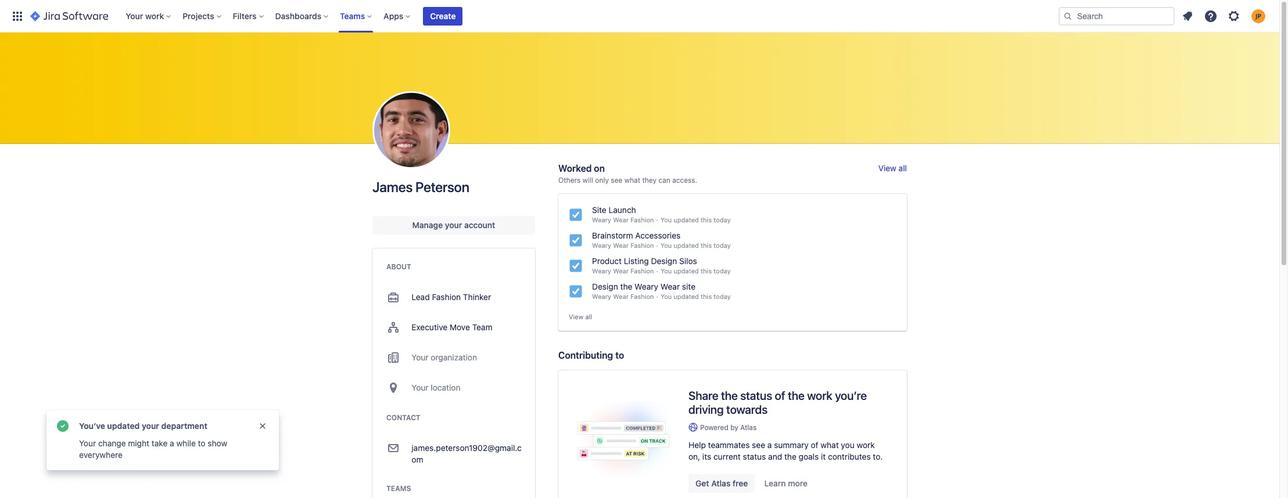 Task type: locate. For each thing, give the bounding box(es) containing it.
1 vertical spatial view all link
[[569, 313, 592, 322]]

banner containing your work
[[0, 0, 1279, 33]]

atlas right by
[[740, 423, 757, 432]]

the down "summary"
[[784, 452, 796, 462]]

updated down site
[[674, 293, 699, 300]]

weary wear fashion for the
[[592, 293, 654, 300]]

wear for launch
[[613, 216, 629, 224]]

4 weary wear fashion from the top
[[592, 293, 654, 300]]

your work
[[126, 11, 164, 21]]

0 vertical spatial see
[[611, 176, 622, 185]]

1 vertical spatial to
[[198, 439, 205, 449]]

you updated this today up "accessories"
[[661, 216, 731, 224]]

1 vertical spatial view
[[569, 313, 583, 321]]

1 you updated this today from the top
[[661, 216, 731, 224]]

help image
[[1204, 9, 1218, 23]]

you down design the weary wear site
[[661, 293, 672, 300]]

1 vertical spatial teams
[[386, 485, 411, 493]]

1 horizontal spatial of
[[811, 440, 818, 450]]

filters button
[[229, 7, 268, 25]]

2 weary wear fashion from the top
[[592, 242, 654, 249]]

view
[[878, 163, 896, 173], [569, 313, 583, 321]]

0 vertical spatial your
[[445, 220, 462, 230]]

2 vertical spatial work
[[857, 440, 875, 450]]

1 horizontal spatial view
[[878, 163, 896, 173]]

jira software image
[[30, 9, 108, 23], [30, 9, 108, 23]]

a right take
[[170, 439, 174, 449]]

0 vertical spatial view all
[[878, 163, 907, 173]]

apps button
[[380, 7, 415, 25]]

1 vertical spatial design
[[592, 282, 618, 292]]

0 horizontal spatial a
[[170, 439, 174, 449]]

1 today from the top
[[714, 216, 731, 224]]

this for product listing design silos
[[701, 267, 712, 275]]

1 horizontal spatial view all
[[878, 163, 907, 173]]

0 horizontal spatial atlas
[[711, 479, 731, 489]]

wear left site
[[661, 282, 680, 292]]

others will only see what they can access.
[[558, 176, 697, 185]]

your right the manage
[[445, 220, 462, 230]]

of
[[775, 389, 785, 402], [811, 440, 818, 450]]

your profile and settings image
[[1252, 9, 1265, 23]]

appswitcher icon image
[[10, 9, 24, 23]]

powered by atlas
[[700, 423, 757, 432]]

you down product listing design silos
[[661, 267, 672, 275]]

the
[[620, 282, 632, 292], [721, 389, 738, 402], [788, 389, 805, 402], [784, 452, 796, 462]]

see right only
[[611, 176, 622, 185]]

what
[[624, 176, 640, 185], [821, 440, 839, 450]]

powered by atlas link
[[689, 423, 888, 433]]

and
[[768, 452, 782, 462]]

of up goals
[[811, 440, 818, 450]]

wear down product
[[613, 267, 629, 275]]

fashion down product listing design silos
[[631, 267, 654, 275]]

goals
[[799, 452, 819, 462]]

work up the to.
[[857, 440, 875, 450]]

status left and
[[743, 452, 766, 462]]

1 vertical spatial of
[[811, 440, 818, 450]]

your inside your change might take a while to show everywhere
[[79, 439, 96, 449]]

2 you updated this today from the top
[[661, 242, 731, 249]]

4 you from the top
[[661, 293, 672, 300]]

thinker
[[463, 292, 491, 302]]

view all for top view all link
[[878, 163, 907, 173]]

0 horizontal spatial to
[[198, 439, 205, 449]]

1 vertical spatial work
[[807, 389, 832, 402]]

wear for the
[[613, 293, 629, 300]]

updated
[[674, 216, 699, 224], [674, 242, 699, 249], [674, 267, 699, 275], [674, 293, 699, 300], [107, 421, 140, 431]]

updated down silos
[[674, 267, 699, 275]]

see inside help teammates see a summary of what you work on, its current status and the goals it contributes to.
[[752, 440, 765, 450]]

1 horizontal spatial atlas
[[740, 423, 757, 432]]

today for design the weary wear site
[[714, 293, 731, 300]]

you updated this today for brainstorm accessories
[[661, 242, 731, 249]]

0 horizontal spatial all
[[585, 313, 592, 321]]

3 weary wear fashion from the top
[[592, 267, 654, 275]]

0 horizontal spatial view all
[[569, 313, 592, 321]]

a
[[170, 439, 174, 449], [767, 440, 772, 450]]

1 horizontal spatial see
[[752, 440, 765, 450]]

fashion for product
[[631, 267, 654, 275]]

you up "accessories"
[[661, 216, 672, 224]]

1 horizontal spatial your
[[445, 220, 462, 230]]

what inside help teammates see a summary of what you work on, its current status and the goals it contributes to.
[[821, 440, 839, 450]]

updated for brainstorm accessories
[[674, 242, 699, 249]]

this for design the weary wear site
[[701, 293, 712, 300]]

access.
[[672, 176, 697, 185]]

james.peterson1902@gmail.c
[[412, 443, 522, 453]]

on
[[594, 163, 605, 174]]

wear down "brainstorm"
[[613, 242, 629, 249]]

0 horizontal spatial design
[[592, 282, 618, 292]]

get atlas free button
[[689, 475, 755, 493]]

0 vertical spatial design
[[651, 256, 677, 266]]

3 today from the top
[[714, 267, 731, 275]]

more
[[788, 479, 808, 489]]

today for site launch
[[714, 216, 731, 224]]

to right while
[[198, 439, 205, 449]]

fashion
[[631, 216, 654, 224], [631, 242, 654, 249], [631, 267, 654, 275], [432, 292, 461, 302], [631, 293, 654, 300]]

updated up change
[[107, 421, 140, 431]]

status inside share the status of the work you're driving towards
[[740, 389, 772, 402]]

0 horizontal spatial what
[[624, 176, 640, 185]]

share the status of the work you're driving towards
[[689, 389, 867, 416]]

design
[[651, 256, 677, 266], [592, 282, 618, 292]]

work inside help teammates see a summary of what you work on, its current status and the goals it contributes to.
[[857, 440, 875, 450]]

1 horizontal spatial to
[[615, 350, 624, 361]]

you updated this today down site
[[661, 293, 731, 300]]

0 vertical spatial work
[[145, 11, 164, 21]]

0 horizontal spatial of
[[775, 389, 785, 402]]

1 vertical spatial see
[[752, 440, 765, 450]]

1 horizontal spatial view all link
[[878, 163, 907, 173]]

your inside manage your account link
[[445, 220, 462, 230]]

create
[[430, 11, 456, 21]]

notifications image
[[1181, 9, 1195, 23]]

james peterson
[[372, 179, 469, 195]]

see right teammates
[[752, 440, 765, 450]]

brainstorm accessories
[[592, 231, 681, 241]]

get atlas free
[[695, 479, 748, 489]]

your inside popup button
[[126, 11, 143, 21]]

fashion up the brainstorm accessories
[[631, 216, 654, 224]]

0 vertical spatial of
[[775, 389, 785, 402]]

1 vertical spatial what
[[821, 440, 839, 450]]

a up and
[[767, 440, 772, 450]]

share
[[689, 389, 718, 402]]

success image
[[56, 420, 70, 433]]

fashion down the brainstorm accessories
[[631, 242, 654, 249]]

of up powered by atlas link
[[775, 389, 785, 402]]

wear
[[613, 216, 629, 224], [613, 242, 629, 249], [613, 267, 629, 275], [661, 282, 680, 292], [613, 293, 629, 300]]

department
[[161, 421, 207, 431]]

weary wear fashion down "brainstorm"
[[592, 242, 654, 249]]

your work button
[[122, 7, 176, 25]]

2 today from the top
[[714, 242, 731, 249]]

it
[[821, 452, 826, 462]]

0 vertical spatial status
[[740, 389, 772, 402]]

status up towards
[[740, 389, 772, 402]]

0 horizontal spatial teams
[[340, 11, 365, 21]]

this for brainstorm accessories
[[701, 242, 712, 249]]

weary
[[592, 216, 611, 224], [592, 242, 611, 249], [592, 267, 611, 275], [635, 282, 658, 292], [592, 293, 611, 300]]

a inside help teammates see a summary of what you work on, its current status and the goals it contributes to.
[[767, 440, 772, 450]]

contact
[[386, 414, 420, 422]]

today for brainstorm accessories
[[714, 242, 731, 249]]

your for your organization
[[412, 353, 429, 363]]

1 vertical spatial view all
[[569, 313, 592, 321]]

work left projects
[[145, 11, 164, 21]]

you updated this today
[[661, 216, 731, 224], [661, 242, 731, 249], [661, 267, 731, 275], [661, 293, 731, 300]]

weary for site
[[592, 216, 611, 224]]

3 you from the top
[[661, 267, 672, 275]]

1 vertical spatial your
[[142, 421, 159, 431]]

filters
[[233, 11, 257, 21]]

1 horizontal spatial a
[[767, 440, 772, 450]]

you
[[661, 216, 672, 224], [661, 242, 672, 249], [661, 267, 672, 275], [661, 293, 672, 300]]

you updated this today up silos
[[661, 242, 731, 249]]

help teammates see a summary of what you work on, its current status and the goals it contributes to.
[[689, 440, 883, 462]]

james.peterson1902@gmail.c om
[[412, 443, 522, 465]]

will
[[583, 176, 593, 185]]

summary
[[774, 440, 809, 450]]

0 horizontal spatial view
[[569, 313, 583, 321]]

wear down launch
[[613, 216, 629, 224]]

to right contributing
[[615, 350, 624, 361]]

1 weary wear fashion from the top
[[592, 216, 654, 224]]

to
[[615, 350, 624, 361], [198, 439, 205, 449]]

your
[[445, 220, 462, 230], [142, 421, 159, 431]]

1 horizontal spatial design
[[651, 256, 677, 266]]

status
[[740, 389, 772, 402], [743, 452, 766, 462]]

updated up silos
[[674, 242, 699, 249]]

teams
[[340, 11, 365, 21], [386, 485, 411, 493]]

to inside your change might take a while to show everywhere
[[198, 439, 205, 449]]

all
[[899, 163, 907, 173], [585, 313, 592, 321]]

work inside share the status of the work you're driving towards
[[807, 389, 832, 402]]

1 this from the top
[[701, 216, 712, 224]]

what up it
[[821, 440, 839, 450]]

location
[[431, 383, 460, 393]]

1 horizontal spatial what
[[821, 440, 839, 450]]

what left they
[[624, 176, 640, 185]]

you down "accessories"
[[661, 242, 672, 249]]

your organization
[[412, 353, 477, 363]]

1 you from the top
[[661, 216, 672, 224]]

2 you from the top
[[661, 242, 672, 249]]

4 you updated this today from the top
[[661, 293, 731, 300]]

0 horizontal spatial your
[[142, 421, 159, 431]]

projects button
[[179, 7, 226, 25]]

primary element
[[7, 0, 1059, 32]]

1 vertical spatial all
[[585, 313, 592, 321]]

you updated this today down silos
[[661, 267, 731, 275]]

3 you updated this today from the top
[[661, 267, 731, 275]]

dismiss image
[[258, 422, 267, 431]]

today
[[714, 216, 731, 224], [714, 242, 731, 249], [714, 267, 731, 275], [714, 293, 731, 300]]

design down product
[[592, 282, 618, 292]]

4 today from the top
[[714, 293, 731, 300]]

you've
[[79, 421, 105, 431]]

0 vertical spatial view all link
[[878, 163, 907, 173]]

take
[[152, 439, 168, 449]]

1 vertical spatial atlas
[[711, 479, 731, 489]]

site
[[592, 205, 606, 215]]

0 vertical spatial teams
[[340, 11, 365, 21]]

you updated this today for product listing design silos
[[661, 267, 731, 275]]

weary wear fashion down design the weary wear site
[[592, 293, 654, 300]]

about
[[386, 263, 411, 271]]

work left you're
[[807, 389, 832, 402]]

0 vertical spatial view
[[878, 163, 896, 173]]

manage your account link
[[372, 216, 535, 235]]

contributes
[[828, 452, 871, 462]]

organization
[[431, 353, 477, 363]]

your for your work
[[126, 11, 143, 21]]

1 horizontal spatial work
[[807, 389, 832, 402]]

2 this from the top
[[701, 242, 712, 249]]

your up take
[[142, 421, 159, 431]]

peterson
[[415, 179, 469, 195]]

1 vertical spatial status
[[743, 452, 766, 462]]

create button
[[423, 7, 463, 25]]

design the weary wear site
[[592, 282, 696, 292]]

weary wear fashion for listing
[[592, 267, 654, 275]]

1 horizontal spatial all
[[899, 163, 907, 173]]

updated up "accessories"
[[674, 216, 699, 224]]

fashion down design the weary wear site
[[631, 293, 654, 300]]

weary wear fashion down listing
[[592, 267, 654, 275]]

0 vertical spatial atlas
[[740, 423, 757, 432]]

worked
[[558, 163, 592, 174]]

product
[[592, 256, 622, 266]]

wear down design the weary wear site
[[613, 293, 629, 300]]

banner
[[0, 0, 1279, 33]]

3 this from the top
[[701, 267, 712, 275]]

1 horizontal spatial teams
[[386, 485, 411, 493]]

weary wear fashion down launch
[[592, 216, 654, 224]]

0 vertical spatial all
[[899, 163, 907, 173]]

atlas right get
[[711, 479, 731, 489]]

2 horizontal spatial work
[[857, 440, 875, 450]]

design left silos
[[651, 256, 677, 266]]

atlas inside button
[[711, 479, 731, 489]]

weary wear fashion for accessories
[[592, 242, 654, 249]]

4 this from the top
[[701, 293, 712, 300]]

see
[[611, 176, 622, 185], [752, 440, 765, 450]]

0 horizontal spatial work
[[145, 11, 164, 21]]

updated for design the weary wear site
[[674, 293, 699, 300]]



Task type: vqa. For each thing, say whether or not it's contained in the screenshot.
top all
yes



Task type: describe. For each thing, give the bounding box(es) containing it.
fashion for design
[[631, 293, 654, 300]]

view for top view all link
[[878, 163, 896, 173]]

settings image
[[1227, 9, 1241, 23]]

learn more button
[[757, 475, 815, 493]]

of inside share the status of the work you're driving towards
[[775, 389, 785, 402]]

view all for left view all link
[[569, 313, 592, 321]]

product listing design silos
[[592, 256, 697, 266]]

teams inside 'popup button'
[[340, 11, 365, 21]]

powered
[[700, 423, 729, 432]]

your location
[[412, 383, 460, 393]]

your for your location
[[412, 383, 429, 393]]

you for listing
[[661, 267, 672, 275]]

manage your account
[[412, 220, 495, 230]]

lead fashion thinker
[[412, 292, 491, 302]]

dashboards
[[275, 11, 321, 21]]

change
[[98, 439, 126, 449]]

status inside help teammates see a summary of what you work on, its current status and the goals it contributes to.
[[743, 452, 766, 462]]

might
[[128, 439, 149, 449]]

contributing to
[[558, 350, 624, 361]]

Search field
[[1059, 7, 1175, 25]]

others
[[558, 176, 581, 185]]

executive
[[412, 322, 448, 332]]

a inside your change might take a while to show everywhere
[[170, 439, 174, 449]]

0 vertical spatial to
[[615, 350, 624, 361]]

weary wear fashion for launch
[[592, 216, 654, 224]]

account
[[464, 220, 495, 230]]

updated for site launch
[[674, 216, 699, 224]]

your for your change might take a while to show everywhere
[[79, 439, 96, 449]]

towards
[[726, 403, 768, 416]]

you for the
[[661, 293, 672, 300]]

you updated this today for site launch
[[661, 216, 731, 224]]

learn
[[764, 479, 786, 489]]

fashion for site
[[631, 216, 654, 224]]

the inside help teammates see a summary of what you work on, its current status and the goals it contributes to.
[[784, 452, 796, 462]]

lead
[[412, 292, 430, 302]]

can
[[659, 176, 670, 185]]

silos
[[679, 256, 697, 266]]

weary for product
[[592, 267, 611, 275]]

updated for product listing design silos
[[674, 267, 699, 275]]

current
[[714, 452, 741, 462]]

search image
[[1063, 11, 1073, 21]]

weary for brainstorm
[[592, 242, 611, 249]]

james
[[372, 179, 413, 195]]

learn more
[[764, 479, 808, 489]]

wear for listing
[[613, 267, 629, 275]]

the up towards
[[721, 389, 738, 402]]

driving
[[689, 403, 724, 416]]

you've updated your department
[[79, 421, 207, 431]]

get
[[695, 479, 709, 489]]

view for left view all link
[[569, 313, 583, 321]]

atlas image
[[689, 423, 698, 432]]

help
[[689, 440, 706, 450]]

your change might take a while to show everywhere
[[79, 439, 227, 460]]

you for accessories
[[661, 242, 672, 249]]

dashboards button
[[272, 7, 333, 25]]

work inside popup button
[[145, 11, 164, 21]]

you're
[[835, 389, 867, 402]]

move
[[450, 322, 470, 332]]

profile image actions image
[[404, 123, 418, 137]]

fashion for brainstorm
[[631, 242, 654, 249]]

site launch
[[592, 205, 636, 215]]

brainstorm
[[592, 231, 633, 241]]

team
[[472, 322, 492, 332]]

weary for design
[[592, 293, 611, 300]]

listing
[[624, 256, 649, 266]]

fashion right lead on the left bottom
[[432, 292, 461, 302]]

0 vertical spatial what
[[624, 176, 640, 185]]

manage
[[412, 220, 443, 230]]

they
[[642, 176, 657, 185]]

teammates
[[708, 440, 750, 450]]

you for launch
[[661, 216, 672, 224]]

everywhere
[[79, 450, 123, 460]]

the up powered by atlas link
[[788, 389, 805, 402]]

site
[[682, 282, 696, 292]]

you
[[841, 440, 855, 450]]

contributing
[[558, 350, 613, 361]]

executive move team
[[412, 322, 492, 332]]

to.
[[873, 452, 883, 462]]

its
[[702, 452, 711, 462]]

you updated this today for design the weary wear site
[[661, 293, 731, 300]]

this for site launch
[[701, 216, 712, 224]]

free
[[733, 479, 748, 489]]

today for product listing design silos
[[714, 267, 731, 275]]

0 horizontal spatial view all link
[[569, 313, 592, 322]]

show
[[208, 439, 227, 449]]

on,
[[689, 452, 700, 462]]

worked on
[[558, 163, 605, 174]]

the down listing
[[620, 282, 632, 292]]

launch
[[609, 205, 636, 215]]

apps
[[384, 11, 403, 21]]

by
[[730, 423, 738, 432]]

only
[[595, 176, 609, 185]]

om
[[412, 455, 423, 465]]

wear for accessories
[[613, 242, 629, 249]]

while
[[176, 439, 196, 449]]

accessories
[[635, 231, 681, 241]]

0 horizontal spatial see
[[611, 176, 622, 185]]

teams button
[[337, 7, 377, 25]]

projects
[[183, 11, 214, 21]]

of inside help teammates see a summary of what you work on, its current status and the goals it contributes to.
[[811, 440, 818, 450]]



